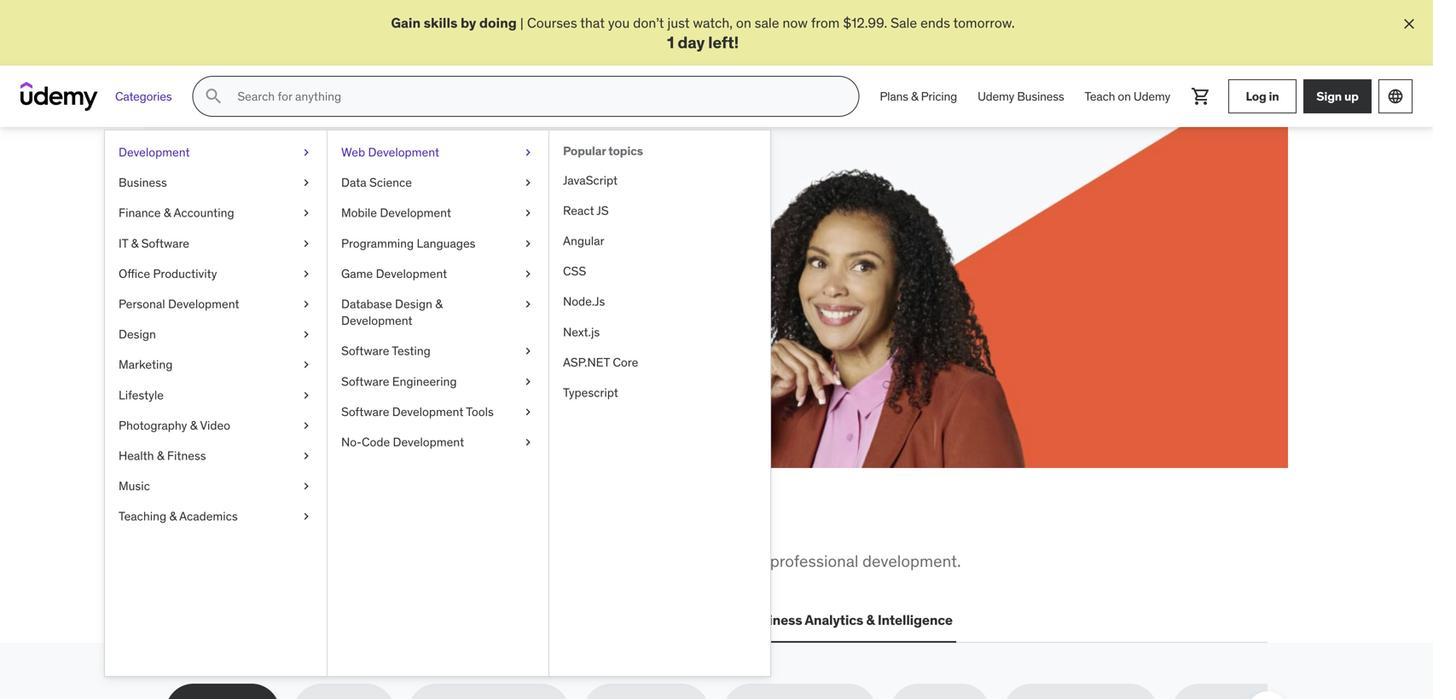 Task type: describe. For each thing, give the bounding box(es) containing it.
programming languages link
[[328, 229, 549, 259]]

data science for data science link
[[341, 175, 412, 191]]

from
[[166, 551, 203, 572]]

asp.net
[[563, 355, 610, 370]]

certifications
[[321, 612, 407, 629]]

every
[[300, 278, 333, 295]]

you inside all the skills you need in one place from critical workplace skills to technical topics, our catalog supports well-rounded professional development.
[[337, 509, 385, 544]]

react js
[[563, 203, 609, 218]]

(and
[[227, 236, 286, 271]]

personal
[[119, 297, 165, 312]]

office productivity
[[119, 266, 217, 282]]

analytics
[[805, 612, 863, 629]]

intelligence
[[878, 612, 953, 629]]

teach on udemy link
[[1075, 76, 1181, 117]]

plans & pricing link
[[870, 76, 968, 117]]

angular
[[563, 234, 605, 249]]

it certifications
[[306, 612, 407, 629]]

teach on udemy
[[1085, 89, 1171, 104]]

choose a language image
[[1387, 88, 1404, 105]]

design link
[[105, 320, 327, 350]]

0 vertical spatial in
[[1269, 89, 1279, 104]]

& for academics
[[169, 509, 177, 525]]

2 vertical spatial skills
[[338, 551, 374, 572]]

development link
[[105, 138, 327, 168]]

it certifications button
[[303, 600, 411, 641]]

xsmall image for data science
[[521, 175, 535, 191]]

software development tools link
[[328, 397, 549, 428]]

engineering
[[392, 374, 457, 389]]

learning
[[407, 278, 457, 295]]

web development link
[[328, 138, 549, 168]]

popular topics
[[563, 144, 643, 159]]

academics
[[179, 509, 238, 525]]

teaching & academics link
[[105, 502, 327, 532]]

code
[[362, 435, 390, 450]]

journey,
[[460, 278, 508, 295]]

xsmall image for mobile development
[[521, 205, 535, 222]]

udemy inside udemy business link
[[978, 89, 1015, 104]]

typescript
[[563, 385, 618, 401]]

succeed
[[442, 202, 548, 237]]

game development
[[341, 266, 447, 282]]

teaching & academics
[[119, 509, 238, 525]]

from
[[811, 14, 840, 32]]

& for video
[[190, 418, 197, 433]]

categories
[[115, 89, 172, 104]]

software inside it & software link
[[141, 236, 189, 251]]

js
[[597, 203, 609, 218]]

xsmall image for lifestyle
[[299, 387, 313, 404]]

node.js
[[563, 294, 605, 310]]

categories button
[[105, 76, 182, 117]]

web development element
[[549, 131, 770, 677]]

design inside database design & development
[[395, 297, 432, 312]]

database design & development link
[[328, 289, 549, 336]]

place
[[546, 509, 617, 544]]

& for fitness
[[157, 448, 164, 464]]

ends for save)
[[320, 297, 350, 314]]

xsmall image for programming languages
[[521, 235, 535, 252]]

database
[[341, 297, 392, 312]]

all
[[166, 509, 205, 544]]

skills inside gain skills by doing | courses that you don't just watch, on sale now from $12.99. sale ends tomorrow. 1 day left!
[[424, 14, 458, 32]]

one
[[492, 509, 541, 544]]

technical
[[396, 551, 462, 572]]

teach
[[1085, 89, 1115, 104]]

data for data science button on the left
[[519, 612, 549, 629]]

next.js
[[563, 325, 600, 340]]

critical
[[207, 551, 255, 572]]

your
[[378, 278, 404, 295]]

finance
[[119, 206, 161, 221]]

$12.99. for |
[[843, 14, 887, 32]]

rounded
[[706, 551, 766, 572]]

programming
[[341, 236, 414, 251]]

xsmall image for development
[[299, 144, 313, 161]]

xsmall image for marketing
[[299, 357, 313, 374]]

xsmall image for game development
[[521, 266, 535, 283]]

starting
[[511, 278, 559, 295]]

xsmall image for no-code development
[[521, 434, 535, 451]]

by
[[461, 14, 476, 32]]

design inside design link
[[119, 327, 156, 342]]

sale for |
[[891, 14, 917, 32]]

data science for data science button on the left
[[519, 612, 602, 629]]

1
[[667, 32, 674, 52]]

science for data science link
[[369, 175, 412, 191]]

practice,
[[321, 202, 437, 237]]

xsmall image for design
[[299, 327, 313, 343]]

courses for (and
[[227, 278, 277, 295]]

no-code development link
[[328, 428, 549, 458]]

courses for doing
[[527, 14, 577, 32]]

save)
[[291, 236, 359, 271]]

xsmall image for music
[[299, 478, 313, 495]]

topics
[[608, 144, 643, 159]]

& inside database design & development
[[435, 297, 443, 312]]

learn, practice, succeed (and save) courses for every skill in your learning journey, starting at $12.99. sale ends tomorrow.
[[227, 202, 559, 314]]

game development link
[[328, 259, 549, 289]]

game
[[341, 266, 373, 282]]

sale for save)
[[290, 297, 316, 314]]

business link
[[105, 168, 327, 198]]

xsmall image for web development
[[521, 144, 535, 161]]

development inside 'link'
[[119, 145, 190, 160]]

asp.net core
[[563, 355, 638, 370]]

development inside database design & development
[[341, 313, 413, 329]]

xsmall image for business
[[299, 175, 313, 191]]

health & fitness link
[[105, 441, 327, 472]]

software development tools
[[341, 404, 494, 420]]

photography & video link
[[105, 411, 327, 441]]

asp.net core link
[[549, 348, 770, 378]]

lifestyle
[[119, 388, 164, 403]]

professional
[[770, 551, 859, 572]]

pricing
[[921, 89, 957, 104]]

tomorrow. for |
[[953, 14, 1015, 32]]



Task type: vqa. For each thing, say whether or not it's contained in the screenshot.
only inside "button"
no



Task type: locate. For each thing, give the bounding box(es) containing it.
skills left by
[[424, 14, 458, 32]]

data science down catalog
[[519, 612, 602, 629]]

business analytics & intelligence
[[745, 612, 953, 629]]

xsmall image for teaching & academics
[[299, 509, 313, 526]]

design down personal
[[119, 327, 156, 342]]

1 vertical spatial $12.99.
[[242, 297, 287, 314]]

$12.99.
[[843, 14, 887, 32], [242, 297, 287, 314]]

ends inside learn, practice, succeed (and save) courses for every skill in your learning journey, starting at $12.99. sale ends tomorrow.
[[320, 297, 350, 314]]

0 vertical spatial data science
[[341, 175, 412, 191]]

node.js link
[[549, 287, 770, 317]]

that
[[580, 14, 605, 32]]

1 horizontal spatial in
[[461, 509, 487, 544]]

1 horizontal spatial courses
[[527, 14, 577, 32]]

well-
[[671, 551, 706, 572]]

& right finance at top
[[164, 206, 171, 221]]

photography & video
[[119, 418, 230, 433]]

no-
[[341, 435, 362, 450]]

0 horizontal spatial business
[[119, 175, 167, 191]]

0 horizontal spatial sale
[[290, 297, 316, 314]]

at
[[227, 297, 239, 314]]

in right log
[[1269, 89, 1279, 104]]

ends for |
[[921, 14, 950, 32]]

1 horizontal spatial sale
[[891, 14, 917, 32]]

0 vertical spatial tomorrow.
[[953, 14, 1015, 32]]

typescript link
[[549, 378, 770, 408]]

1 horizontal spatial data
[[519, 612, 549, 629]]

1 vertical spatial data
[[519, 612, 549, 629]]

1 vertical spatial in
[[364, 278, 375, 295]]

sign up link
[[1304, 80, 1372, 114]]

css link
[[549, 257, 770, 287]]

0 horizontal spatial in
[[364, 278, 375, 295]]

business analytics & intelligence button
[[741, 600, 956, 641]]

ends inside gain skills by doing | courses that you don't just watch, on sale now from $12.99. sale ends tomorrow. 1 day left!
[[921, 14, 950, 32]]

day
[[678, 32, 705, 52]]

data inside button
[[519, 612, 549, 629]]

xsmall image for personal development
[[299, 296, 313, 313]]

|
[[520, 14, 524, 32]]

in up database
[[364, 278, 375, 295]]

you up to
[[337, 509, 385, 544]]

udemy business
[[978, 89, 1064, 104]]

0 horizontal spatial on
[[736, 14, 752, 32]]

1 udemy from the left
[[978, 89, 1015, 104]]

all the skills you need in one place from critical workplace skills to technical topics, our catalog supports well-rounded professional development.
[[166, 509, 961, 572]]

1 horizontal spatial $12.99.
[[843, 14, 887, 32]]

0 vertical spatial it
[[119, 236, 128, 251]]

business for business analytics & intelligence
[[745, 612, 802, 629]]

xsmall image for office productivity
[[299, 266, 313, 283]]

business inside 'button'
[[745, 612, 802, 629]]

0 vertical spatial $12.99.
[[843, 14, 887, 32]]

udemy business link
[[968, 76, 1075, 117]]

1 horizontal spatial science
[[552, 612, 602, 629]]

sale up the 'plans'
[[891, 14, 917, 32]]

sale inside gain skills by doing | courses that you don't just watch, on sale now from $12.99. sale ends tomorrow. 1 day left!
[[891, 14, 917, 32]]

xsmall image inside lifestyle link
[[299, 387, 313, 404]]

xsmall image inside office productivity link
[[299, 266, 313, 283]]

css
[[563, 264, 586, 279]]

0 horizontal spatial $12.99.
[[242, 297, 287, 314]]

business left analytics
[[745, 612, 802, 629]]

xsmall image inside web development link
[[521, 144, 535, 161]]

sale down 'every'
[[290, 297, 316, 314]]

tomorrow. inside gain skills by doing | courses that you don't just watch, on sale now from $12.99. sale ends tomorrow. 1 day left!
[[953, 14, 1015, 32]]

xsmall image for finance & accounting
[[299, 205, 313, 222]]

log in
[[1246, 89, 1279, 104]]

xsmall image inside software testing link
[[521, 343, 535, 360]]

science down catalog
[[552, 612, 602, 629]]

gain
[[391, 14, 421, 32]]

video
[[200, 418, 230, 433]]

$12.99. inside gain skills by doing | courses that you don't just watch, on sale now from $12.99. sale ends tomorrow. 1 day left!
[[843, 14, 887, 32]]

xsmall image inside development 'link'
[[299, 144, 313, 161]]

science inside button
[[552, 612, 602, 629]]

xsmall image for it & software
[[299, 235, 313, 252]]

2 horizontal spatial skills
[[424, 14, 458, 32]]

xsmall image inside database design & development link
[[521, 296, 535, 313]]

catalog
[[545, 551, 598, 572]]

shopping cart with 0 items image
[[1191, 86, 1212, 107]]

& right the 'plans'
[[911, 89, 918, 104]]

courses
[[527, 14, 577, 32], [227, 278, 277, 295]]

0 vertical spatial sale
[[891, 14, 917, 32]]

0 horizontal spatial science
[[369, 175, 412, 191]]

mobile development link
[[328, 198, 549, 229]]

xsmall image inside photography & video link
[[299, 418, 313, 434]]

courses inside gain skills by doing | courses that you don't just watch, on sale now from $12.99. sale ends tomorrow. 1 day left!
[[527, 14, 577, 32]]

data for data science link
[[341, 175, 367, 191]]

tomorrow. for save)
[[353, 297, 414, 314]]

design
[[395, 297, 432, 312], [119, 327, 156, 342]]

plans
[[880, 89, 909, 104]]

it & software link
[[105, 229, 327, 259]]

Search for anything text field
[[234, 82, 838, 111]]

0 horizontal spatial tomorrow.
[[353, 297, 414, 314]]

business left teach
[[1017, 89, 1064, 104]]

finance & accounting link
[[105, 198, 327, 229]]

to
[[378, 551, 392, 572]]

music link
[[105, 472, 327, 502]]

1 horizontal spatial data science
[[519, 612, 602, 629]]

1 horizontal spatial skills
[[338, 551, 374, 572]]

react
[[563, 203, 594, 218]]

mobile development
[[341, 206, 451, 221]]

2 vertical spatial in
[[461, 509, 487, 544]]

1 vertical spatial courses
[[227, 278, 277, 295]]

in inside learn, practice, succeed (and save) courses for every skill in your learning journey, starting at $12.99. sale ends tomorrow.
[[364, 278, 375, 295]]

0 vertical spatial design
[[395, 297, 432, 312]]

business up finance at top
[[119, 175, 167, 191]]

core
[[613, 355, 638, 370]]

udemy right 'pricing'
[[978, 89, 1015, 104]]

1 vertical spatial sale
[[290, 297, 316, 314]]

it for it & software
[[119, 236, 128, 251]]

software for software development tools
[[341, 404, 389, 420]]

courses up at
[[227, 278, 277, 295]]

you right that
[[608, 14, 630, 32]]

0 vertical spatial you
[[608, 14, 630, 32]]

xsmall image inside software engineering link
[[521, 374, 535, 390]]

xsmall image for photography & video
[[299, 418, 313, 434]]

it left certifications
[[306, 612, 318, 629]]

workplace
[[259, 551, 334, 572]]

xsmall image inside music "link"
[[299, 478, 313, 495]]

1 horizontal spatial on
[[1118, 89, 1131, 104]]

ends down the skill
[[320, 297, 350, 314]]

software for software engineering
[[341, 374, 389, 389]]

0 horizontal spatial it
[[119, 236, 128, 251]]

ends up 'pricing'
[[921, 14, 950, 32]]

$12.99. right from
[[843, 14, 887, 32]]

& right the teaching
[[169, 509, 177, 525]]

xsmall image inside personal development link
[[299, 296, 313, 313]]

programming languages
[[341, 236, 476, 251]]

in inside all the skills you need in one place from critical workplace skills to technical topics, our catalog supports well-rounded professional development.
[[461, 509, 487, 544]]

xsmall image inside the marketing link
[[299, 357, 313, 374]]

& inside 'button'
[[866, 612, 875, 629]]

$12.99. inside learn, practice, succeed (and save) courses for every skill in your learning journey, starting at $12.99. sale ends tomorrow.
[[242, 297, 287, 314]]

software up code
[[341, 404, 389, 420]]

xsmall image inside data science link
[[521, 175, 535, 191]]

design down learning
[[395, 297, 432, 312]]

left!
[[708, 32, 739, 52]]

xsmall image inside it & software link
[[299, 235, 313, 252]]

log in link
[[1229, 80, 1297, 114]]

software down software testing
[[341, 374, 389, 389]]

0 vertical spatial business
[[1017, 89, 1064, 104]]

udemy inside 'teach on udemy' link
[[1134, 89, 1171, 104]]

tomorrow. down 'your'
[[353, 297, 414, 314]]

2 udemy from the left
[[1134, 89, 1171, 104]]

in
[[1269, 89, 1279, 104], [364, 278, 375, 295], [461, 509, 487, 544]]

popular
[[563, 144, 606, 159]]

2 horizontal spatial in
[[1269, 89, 1279, 104]]

xsmall image inside software development tools link
[[521, 404, 535, 421]]

& down learning
[[435, 297, 443, 312]]

accounting
[[174, 206, 234, 221]]

tomorrow. inside learn, practice, succeed (and save) courses for every skill in your learning journey, starting at $12.99. sale ends tomorrow.
[[353, 297, 414, 314]]

& left the video at the bottom
[[190, 418, 197, 433]]

0 vertical spatial data
[[341, 175, 367, 191]]

lifestyle link
[[105, 380, 327, 411]]

& for pricing
[[911, 89, 918, 104]]

software engineering
[[341, 374, 457, 389]]

xsmall image inside mobile development link
[[521, 205, 535, 222]]

xsmall image inside programming languages link
[[521, 235, 535, 252]]

2 horizontal spatial business
[[1017, 89, 1064, 104]]

skills up workplace
[[259, 509, 332, 544]]

it up 'office'
[[119, 236, 128, 251]]

software up office productivity
[[141, 236, 189, 251]]

0 horizontal spatial design
[[119, 327, 156, 342]]

xsmall image
[[521, 144, 535, 161], [299, 175, 313, 191], [299, 205, 313, 222], [299, 235, 313, 252], [299, 266, 313, 283], [521, 296, 535, 313], [299, 327, 313, 343], [521, 374, 535, 390], [521, 404, 535, 421], [299, 418, 313, 434], [299, 448, 313, 465], [299, 478, 313, 495], [299, 509, 313, 526]]

now
[[783, 14, 808, 32]]

& for accounting
[[164, 206, 171, 221]]

1 horizontal spatial design
[[395, 297, 432, 312]]

0 horizontal spatial courses
[[227, 278, 277, 295]]

data down our
[[519, 612, 549, 629]]

0 vertical spatial science
[[369, 175, 412, 191]]

courses inside learn, practice, succeed (and save) courses for every skill in your learning journey, starting at $12.99. sale ends tomorrow.
[[227, 278, 277, 295]]

office productivity link
[[105, 259, 327, 289]]

0 horizontal spatial data science
[[341, 175, 412, 191]]

languages
[[417, 236, 476, 251]]

software inside software engineering link
[[341, 374, 389, 389]]

1 vertical spatial skills
[[259, 509, 332, 544]]

software engineering link
[[328, 367, 549, 397]]

doing
[[479, 14, 517, 32]]

on right teach
[[1118, 89, 1131, 104]]

personal development
[[119, 297, 239, 312]]

close image
[[1401, 15, 1418, 32]]

marketing
[[119, 357, 173, 373]]

udemy image
[[20, 82, 98, 111]]

xsmall image inside design link
[[299, 327, 313, 343]]

tomorrow. up udemy business
[[953, 14, 1015, 32]]

development.
[[863, 551, 961, 572]]

xsmall image for software engineering
[[521, 374, 535, 390]]

1 vertical spatial it
[[306, 612, 318, 629]]

software inside software development tools link
[[341, 404, 389, 420]]

0 horizontal spatial udemy
[[978, 89, 1015, 104]]

watch,
[[693, 14, 733, 32]]

xsmall image inside business link
[[299, 175, 313, 191]]

on
[[736, 14, 752, 32], [1118, 89, 1131, 104]]

1 vertical spatial you
[[337, 509, 385, 544]]

1 horizontal spatial it
[[306, 612, 318, 629]]

0 vertical spatial skills
[[424, 14, 458, 32]]

0 horizontal spatial skills
[[259, 509, 332, 544]]

& right analytics
[[866, 612, 875, 629]]

skill
[[337, 278, 360, 295]]

business for business
[[119, 175, 167, 191]]

sign
[[1317, 89, 1342, 104]]

1 vertical spatial data science
[[519, 612, 602, 629]]

it for it certifications
[[306, 612, 318, 629]]

data science inside button
[[519, 612, 602, 629]]

sale inside learn, practice, succeed (and save) courses for every skill in your learning journey, starting at $12.99. sale ends tomorrow.
[[290, 297, 316, 314]]

you inside gain skills by doing | courses that you don't just watch, on sale now from $12.99. sale ends tomorrow. 1 day left!
[[608, 14, 630, 32]]

submit search image
[[203, 86, 224, 107]]

0 vertical spatial courses
[[527, 14, 577, 32]]

javascript
[[563, 173, 618, 188]]

fitness
[[167, 448, 206, 464]]

xsmall image for software development tools
[[521, 404, 535, 421]]

science for data science button on the left
[[552, 612, 602, 629]]

1 vertical spatial design
[[119, 327, 156, 342]]

1 vertical spatial science
[[552, 612, 602, 629]]

personal development link
[[105, 289, 327, 320]]

data
[[341, 175, 367, 191], [519, 612, 549, 629]]

data science button
[[516, 600, 606, 641]]

xsmall image inside health & fitness link
[[299, 448, 313, 465]]

xsmall image inside teaching & academics link
[[299, 509, 313, 526]]

udemy
[[978, 89, 1015, 104], [1134, 89, 1171, 104]]

mobile
[[341, 206, 377, 221]]

javascript link
[[549, 166, 770, 196]]

$12.99. down for
[[242, 297, 287, 314]]

1 vertical spatial ends
[[320, 297, 350, 314]]

& for software
[[131, 236, 138, 251]]

xsmall image inside game development link
[[521, 266, 535, 283]]

1 horizontal spatial business
[[745, 612, 802, 629]]

finance & accounting
[[119, 206, 234, 221]]

1 horizontal spatial ends
[[921, 14, 950, 32]]

on inside gain skills by doing | courses that you don't just watch, on sale now from $12.99. sale ends tomorrow. 1 day left!
[[736, 14, 752, 32]]

xsmall image for database design & development
[[521, 296, 535, 313]]

xsmall image inside finance & accounting link
[[299, 205, 313, 222]]

react js link
[[549, 196, 770, 226]]

data down web
[[341, 175, 367, 191]]

sign up
[[1317, 89, 1359, 104]]

& up 'office'
[[131, 236, 138, 251]]

science down the web development
[[369, 175, 412, 191]]

1 vertical spatial on
[[1118, 89, 1131, 104]]

2 vertical spatial business
[[745, 612, 802, 629]]

software testing link
[[328, 336, 549, 367]]

1 horizontal spatial udemy
[[1134, 89, 1171, 104]]

1 horizontal spatial tomorrow.
[[953, 14, 1015, 32]]

skills left to
[[338, 551, 374, 572]]

in up topics,
[[461, 509, 487, 544]]

it inside button
[[306, 612, 318, 629]]

xsmall image inside no-code development link
[[521, 434, 535, 451]]

angular link
[[549, 226, 770, 257]]

1 horizontal spatial you
[[608, 14, 630, 32]]

courses right |
[[527, 14, 577, 32]]

software for software testing
[[341, 344, 389, 359]]

$12.99. for save)
[[242, 297, 287, 314]]

need
[[390, 509, 456, 544]]

software up "software engineering"
[[341, 344, 389, 359]]

0 horizontal spatial you
[[337, 509, 385, 544]]

on left 'sale'
[[736, 14, 752, 32]]

data science down the web development
[[341, 175, 412, 191]]

udemy left shopping cart with 0 items icon
[[1134, 89, 1171, 104]]

gain skills by doing | courses that you don't just watch, on sale now from $12.99. sale ends tomorrow. 1 day left!
[[391, 14, 1015, 52]]

0 vertical spatial on
[[736, 14, 752, 32]]

software inside software testing link
[[341, 344, 389, 359]]

photography
[[119, 418, 187, 433]]

plans & pricing
[[880, 89, 957, 104]]

xsmall image
[[299, 144, 313, 161], [521, 175, 535, 191], [521, 205, 535, 222], [521, 235, 535, 252], [521, 266, 535, 283], [299, 296, 313, 313], [521, 343, 535, 360], [299, 357, 313, 374], [299, 387, 313, 404], [521, 434, 535, 451]]

1 vertical spatial tomorrow.
[[353, 297, 414, 314]]

0 horizontal spatial ends
[[320, 297, 350, 314]]

& right health
[[157, 448, 164, 464]]

0 vertical spatial ends
[[921, 14, 950, 32]]

0 horizontal spatial data
[[341, 175, 367, 191]]

xsmall image for health & fitness
[[299, 448, 313, 465]]

xsmall image for software testing
[[521, 343, 535, 360]]

supports
[[602, 551, 667, 572]]

1 vertical spatial business
[[119, 175, 167, 191]]



